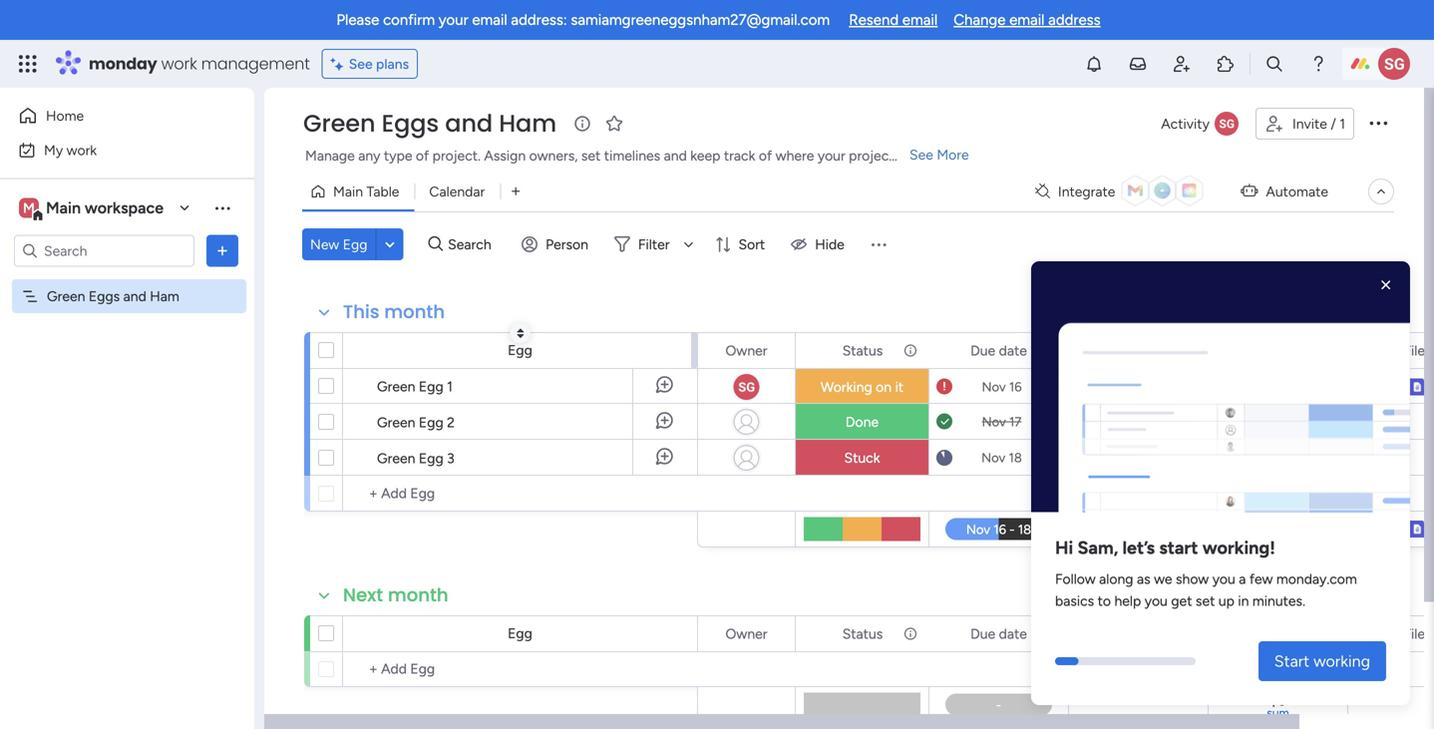 Task type: vqa. For each thing, say whether or not it's contained in the screenshot.
first the "Owner" field from the top
yes



Task type: describe. For each thing, give the bounding box(es) containing it.
nov for green egg 3
[[981, 450, 1006, 466]]

this
[[343, 299, 380, 325]]

items
[[1143, 380, 1175, 396]]

meeting notes
[[1097, 415, 1180, 431]]

2 horizontal spatial and
[[664, 147, 687, 164]]

status for the bottom column information icon
[[842, 625, 883, 642]]

person button
[[514, 228, 600, 260]]

help
[[1114, 592, 1141, 609]]

green eggs and ham list box
[[0, 275, 254, 582]]

apps image
[[1216, 54, 1236, 74]]

$500
[[1262, 450, 1294, 466]]

owner for first owner field from the top of the page
[[726, 342, 767, 359]]

main table
[[333, 183, 399, 200]]

it
[[895, 378, 904, 395]]

email for resend email
[[902, 11, 938, 29]]

new
[[310, 236, 339, 253]]

v2 done deadline image
[[936, 412, 952, 431]]

next
[[343, 582, 383, 608]]

Next month field
[[338, 582, 453, 608]]

help image
[[1308, 54, 1328, 74]]

assign
[[484, 147, 526, 164]]

change email address
[[954, 11, 1101, 29]]

1 due date field from the top
[[966, 340, 1032, 362]]

project
[[849, 147, 894, 164]]

Search in workspace field
[[42, 239, 167, 262]]

keep
[[690, 147, 721, 164]]

stuck
[[844, 449, 880, 466]]

green egg 2
[[377, 414, 455, 431]]

main for main table
[[333, 183, 363, 200]]

monday work management
[[89, 52, 310, 75]]

as
[[1137, 570, 1151, 587]]

working
[[821, 378, 872, 395]]

sum for $0
[[1267, 706, 1289, 720]]

invite
[[1292, 115, 1327, 132]]

1 vertical spatial column information image
[[903, 626, 919, 642]]

files for this month
[[1404, 342, 1432, 359]]

workspace selection element
[[19, 196, 167, 222]]

see more
[[910, 146, 969, 163]]

sort asc image
[[517, 327, 524, 339]]

nov 16
[[982, 379, 1022, 395]]

plans
[[376, 55, 409, 72]]

sam green image
[[1378, 48, 1410, 80]]

please
[[336, 11, 379, 29]]

home
[[46, 107, 84, 124]]

change
[[954, 11, 1006, 29]]

This month field
[[338, 299, 450, 325]]

nov 18
[[981, 450, 1022, 466]]

angle down image
[[385, 237, 395, 252]]

17
[[1009, 414, 1022, 430]]

activity button
[[1153, 108, 1248, 140]]

table
[[366, 183, 399, 200]]

invite / 1
[[1292, 115, 1345, 132]]

start
[[1274, 652, 1310, 671]]

ham inside list box
[[150, 288, 179, 305]]

change email address link
[[954, 11, 1101, 29]]

get
[[1171, 592, 1192, 609]]

1 + add egg text field from the top
[[353, 482, 688, 506]]

resend email link
[[849, 11, 938, 29]]

green egg 3
[[377, 450, 455, 467]]

3
[[447, 450, 455, 467]]

manage any type of project. assign owners, set timelines and keep track of where your project stands.
[[305, 147, 942, 164]]

0 vertical spatial set
[[581, 147, 601, 164]]

$1,600
[[1257, 517, 1299, 534]]

files for next month
[[1404, 625, 1432, 642]]

close image
[[1376, 275, 1396, 295]]

management
[[201, 52, 310, 75]]

lottie animation image
[[1031, 269, 1410, 520]]

working
[[1314, 652, 1370, 671]]

owners,
[[529, 147, 578, 164]]

email for change email address
[[1009, 11, 1045, 29]]

filter
[[638, 236, 670, 253]]

main for main workspace
[[46, 198, 81, 217]]

we
[[1154, 570, 1172, 587]]

minutes.
[[1253, 592, 1305, 609]]

done
[[846, 413, 879, 430]]

see more link
[[908, 145, 971, 165]]

work for monday
[[161, 52, 197, 75]]

month for next month
[[388, 582, 448, 608]]

files field for this month
[[1399, 340, 1434, 362]]

eggs inside list box
[[89, 288, 120, 305]]

show board description image
[[571, 114, 594, 134]]

0 vertical spatial you
[[1212, 570, 1236, 587]]

address:
[[511, 11, 567, 29]]

samiamgreeneggsnham27@gmail.com
[[571, 11, 830, 29]]

2 due from the top
[[971, 625, 996, 642]]

menu image
[[868, 234, 888, 254]]

month for this month
[[384, 299, 445, 325]]

egg for green egg 1
[[419, 378, 443, 395]]

working on it
[[821, 378, 904, 395]]

follow
[[1055, 570, 1096, 587]]

egg for green egg 2
[[419, 414, 443, 431]]

few
[[1250, 570, 1273, 587]]

2 due date from the top
[[971, 625, 1027, 642]]

to
[[1098, 592, 1111, 609]]

v2 search image
[[428, 233, 443, 256]]

resend email
[[849, 11, 938, 29]]

2 owner field from the top
[[721, 623, 772, 645]]

where
[[776, 147, 814, 164]]

1 due date from the top
[[971, 342, 1027, 359]]

hi
[[1055, 537, 1073, 558]]

hide button
[[783, 228, 857, 260]]

action items
[[1102, 380, 1175, 396]]

green eggs and ham inside list box
[[47, 288, 179, 305]]

0 vertical spatial and
[[445, 107, 493, 140]]

new egg
[[310, 236, 367, 253]]

1 no file image from the top
[[1408, 410, 1426, 434]]

filter button
[[606, 228, 701, 260]]

green for $1,000
[[377, 414, 415, 431]]

person
[[546, 236, 588, 253]]

see plans button
[[322, 49, 418, 79]]

$1,000
[[1258, 414, 1298, 430]]

$1,600 sum
[[1257, 517, 1299, 545]]

green up manage
[[303, 107, 375, 140]]

resend
[[849, 11, 899, 29]]

main table button
[[302, 176, 414, 207]]



Task type: locate. For each thing, give the bounding box(es) containing it.
of right the track
[[759, 147, 772, 164]]

see for see plans
[[349, 55, 373, 72]]

1 horizontal spatial column information image
[[1041, 343, 1057, 359]]

2 vertical spatial nov
[[981, 450, 1006, 466]]

date
[[999, 342, 1027, 359], [999, 625, 1027, 642]]

along
[[1099, 570, 1133, 587]]

Owner field
[[721, 340, 772, 362], [721, 623, 772, 645]]

1 for invite / 1
[[1340, 115, 1345, 132]]

2 files field from the top
[[1399, 623, 1434, 645]]

month inside "field"
[[384, 299, 445, 325]]

egg for green egg 3
[[419, 450, 443, 467]]

main inside button
[[333, 183, 363, 200]]

1 vertical spatial status field
[[837, 623, 888, 645]]

green eggs and ham
[[303, 107, 557, 140], [47, 288, 179, 305]]

1 for green egg 1
[[447, 378, 453, 395]]

select product image
[[18, 54, 38, 74]]

email right resend
[[902, 11, 938, 29]]

1 vertical spatial eggs
[[89, 288, 120, 305]]

0 vertical spatial due
[[971, 342, 996, 359]]

2 due date field from the top
[[966, 623, 1032, 645]]

Budget field
[[1250, 623, 1306, 645]]

show
[[1176, 570, 1209, 587]]

status field for column information image
[[837, 340, 888, 362]]

set left up
[[1196, 592, 1215, 609]]

email
[[472, 11, 507, 29], [902, 11, 938, 29], [1009, 11, 1045, 29]]

activity
[[1161, 115, 1210, 132]]

green up green egg 2
[[377, 378, 415, 395]]

date for second due date "field" from the top of the page
[[999, 625, 1027, 642]]

1 vertical spatial set
[[1196, 592, 1215, 609]]

ham down search in workspace "field" at the top of page
[[150, 288, 179, 305]]

1 owner from the top
[[726, 342, 767, 359]]

green eggs and ham down search in workspace "field" at the top of page
[[47, 288, 179, 305]]

1
[[1340, 115, 1345, 132], [447, 378, 453, 395]]

next month
[[343, 582, 448, 608]]

2 horizontal spatial email
[[1009, 11, 1045, 29]]

0 vertical spatial owner
[[726, 342, 767, 359]]

0 horizontal spatial work
[[66, 142, 97, 159]]

1 vertical spatial your
[[818, 147, 845, 164]]

workspace options image
[[212, 198, 232, 218]]

search everything image
[[1265, 54, 1285, 74]]

inbox image
[[1128, 54, 1148, 74]]

email right change
[[1009, 11, 1045, 29]]

and left keep
[[664, 147, 687, 164]]

0 vertical spatial nov
[[982, 379, 1006, 395]]

other
[[1122, 451, 1155, 467]]

main left table
[[333, 183, 363, 200]]

1 vertical spatial and
[[664, 147, 687, 164]]

0 vertical spatial ham
[[499, 107, 557, 140]]

ham up assign
[[499, 107, 557, 140]]

0 vertical spatial status
[[842, 342, 883, 359]]

1 horizontal spatial see
[[910, 146, 933, 163]]

sort
[[739, 236, 765, 253]]

monday.com
[[1276, 570, 1357, 587]]

more
[[937, 146, 969, 163]]

no file image
[[1408, 410, 1426, 434], [1408, 446, 1426, 470]]

1 inside button
[[1340, 115, 1345, 132]]

eggs up type
[[382, 107, 439, 140]]

you left "a"
[[1212, 570, 1236, 587]]

1 date from the top
[[999, 342, 1027, 359]]

month right next
[[388, 582, 448, 608]]

timelines
[[604, 147, 660, 164]]

nov left "18"
[[981, 450, 1006, 466]]

your right confirm
[[439, 11, 468, 29]]

16
[[1009, 379, 1022, 395]]

options image right /
[[1366, 110, 1390, 134]]

0 horizontal spatial email
[[472, 11, 507, 29]]

2 owner from the top
[[726, 625, 767, 642]]

start working button
[[1258, 641, 1386, 681]]

Notes field
[[1114, 340, 1163, 362]]

sum up few
[[1267, 530, 1289, 545]]

green down green egg 2
[[377, 450, 415, 467]]

Due date field
[[966, 340, 1032, 362], [966, 623, 1032, 645]]

1 vertical spatial green eggs and ham
[[47, 288, 179, 305]]

work right monday
[[161, 52, 197, 75]]

lottie animation element
[[1031, 261, 1410, 520]]

1 files field from the top
[[1399, 340, 1434, 362]]

type
[[384, 147, 412, 164]]

invite members image
[[1172, 54, 1192, 74]]

2 status field from the top
[[837, 623, 888, 645]]

status
[[842, 342, 883, 359], [842, 625, 883, 642]]

eggs down search in workspace "field" at the top of page
[[89, 288, 120, 305]]

set down show board description icon
[[581, 147, 601, 164]]

2 email from the left
[[902, 11, 938, 29]]

this month
[[343, 299, 445, 325]]

my work
[[44, 142, 97, 159]]

of right type
[[416, 147, 429, 164]]

1 of from the left
[[416, 147, 429, 164]]

0 vertical spatial files field
[[1399, 340, 1434, 362]]

1 right /
[[1340, 115, 1345, 132]]

1 owner field from the top
[[721, 340, 772, 362]]

0 vertical spatial no file image
[[1408, 410, 1426, 434]]

0 vertical spatial month
[[384, 299, 445, 325]]

0 horizontal spatial green eggs and ham
[[47, 288, 179, 305]]

0 vertical spatial date
[[999, 342, 1027, 359]]

1 vertical spatial date
[[999, 625, 1027, 642]]

1 vertical spatial 1
[[447, 378, 453, 395]]

nov
[[982, 379, 1006, 395], [982, 414, 1006, 430], [981, 450, 1006, 466]]

1 email from the left
[[472, 11, 507, 29]]

0 horizontal spatial your
[[439, 11, 468, 29]]

0 horizontal spatial main
[[46, 198, 81, 217]]

1 up 2
[[447, 378, 453, 395]]

your right where on the top right
[[818, 147, 845, 164]]

Status field
[[837, 340, 888, 362], [837, 623, 888, 645]]

sort desc image
[[517, 327, 524, 339]]

action
[[1102, 380, 1140, 396]]

work inside button
[[66, 142, 97, 159]]

working!
[[1203, 537, 1275, 558]]

status for column information image
[[842, 342, 883, 359]]

sam,
[[1078, 537, 1118, 558]]

sum inside $1,600 sum
[[1267, 530, 1289, 545]]

collapse board header image
[[1373, 184, 1389, 199]]

nov left 17
[[982, 414, 1006, 430]]

0 horizontal spatial you
[[1145, 592, 1168, 609]]

files field for next month
[[1399, 623, 1434, 645]]

main
[[333, 183, 363, 200], [46, 198, 81, 217]]

green for other
[[377, 450, 415, 467]]

calendar button
[[414, 176, 500, 207]]

column information image
[[1041, 343, 1057, 359], [903, 626, 919, 642]]

1 vertical spatial no file image
[[1408, 446, 1426, 470]]

2 sum from the top
[[1267, 706, 1289, 720]]

main workspace
[[46, 198, 164, 217]]

1 horizontal spatial eggs
[[382, 107, 439, 140]]

track
[[724, 147, 755, 164]]

green down green egg 1 on the bottom left
[[377, 414, 415, 431]]

notifications image
[[1084, 54, 1104, 74]]

hi sam, let's start working!
[[1055, 537, 1275, 558]]

0 horizontal spatial ham
[[150, 288, 179, 305]]

hide
[[815, 236, 845, 253]]

column information image
[[903, 343, 919, 359]]

1 vertical spatial status
[[842, 625, 883, 642]]

0 vertical spatial 1
[[1340, 115, 1345, 132]]

meeting
[[1097, 415, 1144, 431]]

0 vertical spatial owner field
[[721, 340, 772, 362]]

2 of from the left
[[759, 147, 772, 164]]

and up project.
[[445, 107, 493, 140]]

owner for 2nd owner field
[[726, 625, 767, 642]]

Green Eggs and Ham field
[[298, 107, 562, 140]]

main inside the workspace selection element
[[46, 198, 81, 217]]

1 vertical spatial owner field
[[721, 623, 772, 645]]

a
[[1239, 570, 1246, 587]]

1 vertical spatial files field
[[1399, 623, 1434, 645]]

green
[[303, 107, 375, 140], [47, 288, 85, 305], [377, 378, 415, 395], [377, 414, 415, 431], [377, 450, 415, 467]]

1 vertical spatial owner
[[726, 625, 767, 642]]

nov for green egg 2
[[982, 414, 1006, 430]]

3 nov from the top
[[981, 450, 1006, 466]]

0 horizontal spatial options image
[[212, 241, 232, 261]]

0 vertical spatial work
[[161, 52, 197, 75]]

v2 overdue deadline image
[[936, 377, 952, 396]]

1 status from the top
[[842, 342, 883, 359]]

my
[[44, 142, 63, 159]]

0 horizontal spatial see
[[349, 55, 373, 72]]

2
[[447, 414, 455, 431]]

1 horizontal spatial options image
[[1366, 110, 1390, 134]]

2 no file image from the top
[[1408, 446, 1426, 470]]

month right this
[[384, 299, 445, 325]]

basics
[[1055, 592, 1094, 609]]

1 horizontal spatial work
[[161, 52, 197, 75]]

1 files from the top
[[1404, 342, 1432, 359]]

1 horizontal spatial green eggs and ham
[[303, 107, 557, 140]]

email left address:
[[472, 11, 507, 29]]

2 nov from the top
[[982, 414, 1006, 430]]

0 vertical spatial status field
[[837, 340, 888, 362]]

see inside button
[[349, 55, 373, 72]]

0 vertical spatial see
[[349, 55, 373, 72]]

notes
[[1148, 415, 1180, 431]]

0 vertical spatial sum
[[1267, 530, 1289, 545]]

up
[[1219, 592, 1235, 609]]

set inside follow along as we show you a few monday.com basics to help you get set up in minutes.
[[1196, 592, 1215, 609]]

month inside field
[[388, 582, 448, 608]]

sort button
[[707, 228, 777, 260]]

green egg 1
[[377, 378, 453, 395]]

work for my
[[66, 142, 97, 159]]

1 horizontal spatial set
[[1196, 592, 1215, 609]]

+ Add Egg text field
[[353, 482, 688, 506], [353, 657, 688, 681]]

2 date from the top
[[999, 625, 1027, 642]]

1 horizontal spatial ham
[[499, 107, 557, 140]]

green down search in workspace "field" at the top of page
[[47, 288, 85, 305]]

integrate
[[1058, 183, 1115, 200]]

1 vertical spatial options image
[[212, 241, 232, 261]]

0 vertical spatial + add egg text field
[[353, 482, 688, 506]]

2 status from the top
[[842, 625, 883, 642]]

3 email from the left
[[1009, 11, 1045, 29]]

nov left the 16
[[982, 379, 1006, 395]]

0 horizontal spatial eggs
[[89, 288, 120, 305]]

1 horizontal spatial of
[[759, 147, 772, 164]]

1 status field from the top
[[837, 340, 888, 362]]

18
[[1009, 450, 1022, 466]]

add to favorites image
[[604, 113, 624, 133]]

workspace
[[85, 198, 164, 217]]

budget
[[1255, 625, 1301, 642]]

see
[[349, 55, 373, 72], [910, 146, 933, 163]]

1 horizontal spatial you
[[1212, 570, 1236, 587]]

1 horizontal spatial main
[[333, 183, 363, 200]]

0 horizontal spatial of
[[416, 147, 429, 164]]

calendar
[[429, 183, 485, 200]]

sum for $1,600
[[1267, 530, 1289, 545]]

notes
[[1119, 342, 1158, 359]]

1 horizontal spatial your
[[818, 147, 845, 164]]

1 horizontal spatial email
[[902, 11, 938, 29]]

options image down workspace options icon on the left top
[[212, 241, 232, 261]]

2 + add egg text field from the top
[[353, 657, 688, 681]]

0 vertical spatial options image
[[1366, 110, 1390, 134]]

1 vertical spatial due date field
[[966, 623, 1032, 645]]

1 vertical spatial work
[[66, 142, 97, 159]]

Search field
[[443, 230, 503, 258]]

0 vertical spatial your
[[439, 11, 468, 29]]

1 vertical spatial see
[[910, 146, 933, 163]]

1 vertical spatial due
[[971, 625, 996, 642]]

option
[[0, 278, 254, 282]]

status field for the bottom column information icon
[[837, 623, 888, 645]]

1 vertical spatial + add egg text field
[[353, 657, 688, 681]]

green for action
[[377, 378, 415, 395]]

stands.
[[898, 147, 942, 164]]

1 sum from the top
[[1267, 530, 1289, 545]]

0 horizontal spatial column information image
[[903, 626, 919, 642]]

1 vertical spatial month
[[388, 582, 448, 608]]

address
[[1048, 11, 1101, 29]]

m
[[23, 199, 35, 216]]

2 vertical spatial and
[[123, 288, 146, 305]]

1 horizontal spatial and
[[445, 107, 493, 140]]

1 vertical spatial ham
[[150, 288, 179, 305]]

1 vertical spatial due date
[[971, 625, 1027, 642]]

new egg button
[[302, 228, 375, 260]]

my work button
[[12, 134, 214, 166]]

dapulse integrations image
[[1035, 184, 1050, 199]]

date for second due date "field" from the bottom of the page
[[999, 342, 1027, 359]]

0 vertical spatial column information image
[[1041, 343, 1057, 359]]

home button
[[12, 100, 214, 132]]

egg inside button
[[343, 236, 367, 253]]

see for see more
[[910, 146, 933, 163]]

options image
[[1366, 110, 1390, 134], [212, 241, 232, 261]]

2 files from the top
[[1404, 625, 1432, 642]]

1 vertical spatial nov
[[982, 414, 1006, 430]]

0 vertical spatial due date
[[971, 342, 1027, 359]]

add view image
[[512, 184, 520, 199]]

1 vertical spatial sum
[[1267, 706, 1289, 720]]

follow along as we show you a few monday.com basics to help you get set up in minutes.
[[1055, 570, 1357, 609]]

egg for new egg
[[343, 236, 367, 253]]

0 horizontal spatial and
[[123, 288, 146, 305]]

owner
[[726, 342, 767, 359], [726, 625, 767, 642]]

1 nov from the top
[[982, 379, 1006, 395]]

and inside green eggs and ham list box
[[123, 288, 146, 305]]

workspace image
[[19, 197, 39, 219]]

progress bar
[[1055, 657, 1079, 665]]

autopilot image
[[1241, 178, 1258, 203]]

on
[[876, 378, 892, 395]]

0 horizontal spatial set
[[581, 147, 601, 164]]

$0 sum
[[1267, 692, 1289, 720]]

see plans
[[349, 55, 409, 72]]

due
[[971, 342, 996, 359], [971, 625, 996, 642]]

main right workspace image
[[46, 198, 81, 217]]

see left plans
[[349, 55, 373, 72]]

see left more
[[910, 146, 933, 163]]

start working
[[1274, 652, 1370, 671]]

1 horizontal spatial 1
[[1340, 115, 1345, 132]]

0 horizontal spatial 1
[[447, 378, 453, 395]]

/
[[1331, 115, 1336, 132]]

you down "we"
[[1145, 592, 1168, 609]]

sum down start
[[1267, 706, 1289, 720]]

1 due from the top
[[971, 342, 996, 359]]

invite / 1 button
[[1256, 108, 1354, 140]]

sum
[[1267, 530, 1289, 545], [1267, 706, 1289, 720]]

1 vertical spatial you
[[1145, 592, 1168, 609]]

and down search in workspace "field" at the top of page
[[123, 288, 146, 305]]

work
[[161, 52, 197, 75], [66, 142, 97, 159]]

green inside list box
[[47, 288, 85, 305]]

let's
[[1123, 537, 1155, 558]]

$0
[[1270, 692, 1286, 709]]

any
[[358, 147, 380, 164]]

nov 17
[[982, 414, 1022, 430]]

0 vertical spatial files
[[1404, 342, 1432, 359]]

arrow down image
[[677, 232, 701, 256]]

Files field
[[1399, 340, 1434, 362], [1399, 623, 1434, 645]]

monday
[[89, 52, 157, 75]]

0 vertical spatial green eggs and ham
[[303, 107, 557, 140]]

green eggs and ham up project.
[[303, 107, 557, 140]]

0 vertical spatial eggs
[[382, 107, 439, 140]]

0 vertical spatial due date field
[[966, 340, 1032, 362]]

work right my
[[66, 142, 97, 159]]

1 vertical spatial files
[[1404, 625, 1432, 642]]



